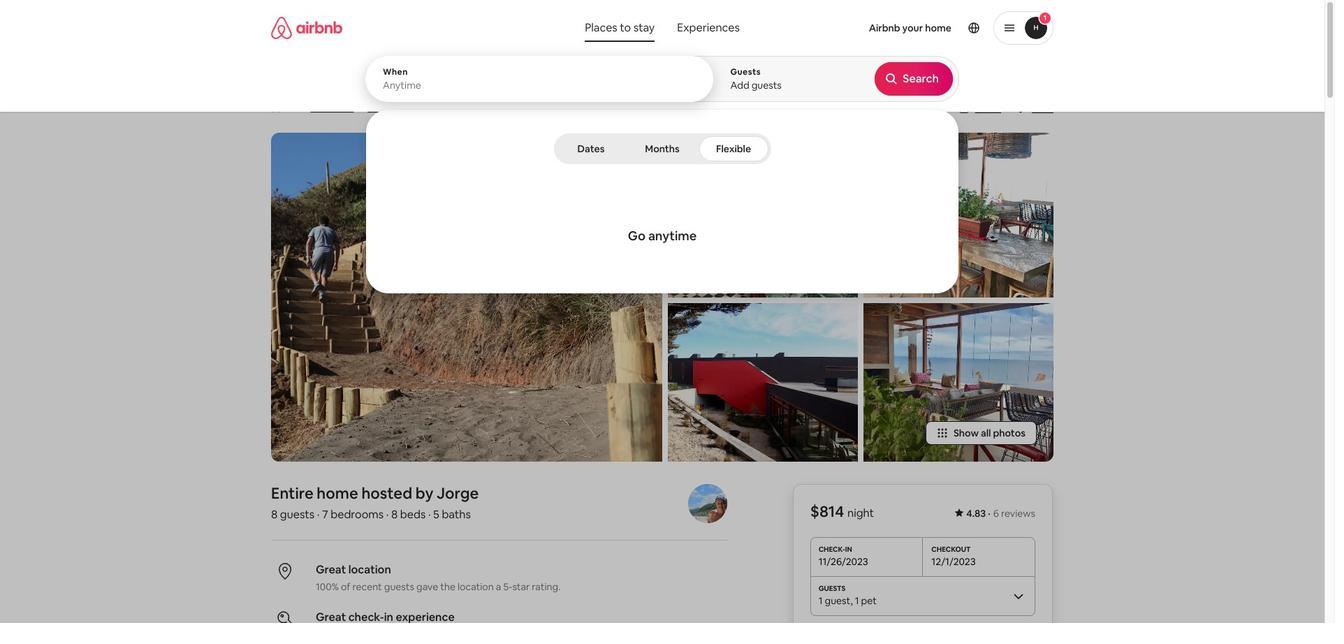Task type: describe. For each thing, give the bounding box(es) containing it.
1 button
[[994, 11, 1054, 45]]

1
[[1044, 13, 1047, 22]]

stay
[[634, 20, 655, 35]]

anytime
[[383, 79, 421, 92]]

suites
[[375, 71, 425, 95]]

home inside airbnb your home link
[[926, 22, 952, 34]]

airbnb
[[869, 22, 901, 34]]

casa cliff. 4 suites frente al mar.
[[271, 71, 541, 95]]

1 horizontal spatial 6
[[994, 508, 1000, 520]]

bedrooms
[[331, 508, 384, 522]]

your
[[903, 22, 924, 34]]

when
[[383, 66, 408, 78]]

1 vertical spatial 4.83
[[967, 508, 987, 520]]

dates button
[[557, 136, 626, 161]]

airbnb your home
[[869, 22, 952, 34]]

great
[[316, 563, 346, 578]]

star
[[513, 581, 530, 594]]

recent
[[353, 581, 382, 594]]

$814
[[811, 502, 845, 522]]

100%
[[316, 581, 339, 594]]

a
[[496, 581, 502, 594]]

$814 night
[[811, 502, 875, 522]]

0 vertical spatial reviews
[[319, 101, 354, 114]]

mar.
[[504, 71, 541, 95]]

photos
[[994, 427, 1026, 440]]

11/26/2023
[[819, 556, 869, 568]]

entire
[[271, 484, 314, 503]]

flexible
[[716, 143, 752, 155]]

casa
[[271, 71, 314, 95]]

0 horizontal spatial 6
[[311, 101, 317, 114]]

months
[[645, 143, 680, 155]]

all
[[981, 427, 992, 440]]

show all photos
[[954, 427, 1026, 440]]

great location 100% of recent guests gave the location a 5-star rating.
[[316, 563, 561, 594]]

experiences
[[678, 20, 740, 35]]

· pichilemu, chile
[[360, 101, 440, 116]]

home inside entire home hosted by jorge 8 guests · 7 bedrooms · 8 beds · 5 baths
[[317, 484, 358, 503]]

0 horizontal spatial location
[[349, 563, 391, 578]]

pichilemu,
[[368, 101, 415, 114]]

add
[[731, 79, 750, 92]]

guests for great location
[[384, 581, 415, 594]]

save
[[1033, 102, 1054, 115]]

places to stay
[[585, 20, 655, 35]]

show all photos button
[[926, 422, 1037, 445]]

pichilemu, chile button
[[368, 99, 440, 116]]

guests add guests
[[731, 66, 782, 92]]

tab list inside go anytime tab panel
[[557, 134, 769, 164]]

chile
[[417, 101, 440, 114]]

airbnb your home link
[[861, 13, 961, 43]]

the
[[441, 581, 456, 594]]

entire home hosted by jorge 8 guests · 7 bedrooms · 8 beds · 5 baths
[[271, 484, 479, 522]]

12/1/2023
[[932, 556, 976, 568]]

1 horizontal spatial reviews
[[1002, 508, 1036, 520]]



Task type: locate. For each thing, give the bounding box(es) containing it.
quincho frente al mar image
[[864, 303, 1054, 462]]

night
[[848, 506, 875, 521]]

profile element
[[784, 0, 1054, 56]]

cliff.
[[317, 71, 356, 95]]

go
[[628, 228, 646, 244]]

4.83 · 6 reviews up 12/1/2023
[[967, 508, 1036, 520]]

1 horizontal spatial 8
[[391, 508, 398, 522]]

guests down the guests
[[752, 79, 782, 92]]

4.83 · 6 reviews down cliff.
[[284, 101, 354, 114]]

1 8 from the left
[[271, 508, 278, 522]]

4.83 · 6 reviews
[[284, 101, 354, 114], [967, 508, 1036, 520]]

·
[[305, 101, 308, 114], [360, 101, 362, 116], [317, 508, 320, 522], [386, 508, 389, 522], [428, 508, 431, 522], [989, 508, 991, 520]]

frente
[[429, 71, 482, 95]]

go anytime
[[628, 228, 697, 244]]

8 down entire at bottom left
[[271, 508, 278, 522]]

guests inside the guests add guests
[[752, 79, 782, 92]]

baths
[[442, 508, 471, 522]]

share
[[976, 102, 1002, 115]]

home
[[926, 22, 952, 34], [317, 484, 358, 503]]

4.83
[[284, 101, 303, 114], [967, 508, 987, 520]]

0 horizontal spatial guests
[[280, 508, 315, 522]]

learn more about the host, jorge. image
[[689, 485, 728, 524], [689, 485, 728, 524]]

1 vertical spatial location
[[458, 581, 494, 594]]

0 horizontal spatial 8
[[271, 508, 278, 522]]

location up the "recent"
[[349, 563, 391, 578]]

0 vertical spatial 6
[[311, 101, 317, 114]]

experiences button
[[666, 14, 751, 42]]

4.83 up 12/1/2023
[[967, 508, 987, 520]]

rating.
[[532, 581, 561, 594]]

6
[[311, 101, 317, 114], [994, 508, 1000, 520]]

tab list containing dates
[[557, 134, 769, 164]]

1 vertical spatial home
[[317, 484, 358, 503]]

5
[[433, 508, 440, 522]]

places
[[585, 20, 618, 35]]

guests inside great location 100% of recent guests gave the location a 5-star rating.
[[384, 581, 415, 594]]

0 horizontal spatial 4.83
[[284, 101, 303, 114]]

share button
[[953, 96, 1007, 120]]

hosted
[[362, 484, 413, 503]]

guests for entire home hosted by jorge
[[280, 508, 315, 522]]

1 horizontal spatial 4.83
[[967, 508, 987, 520]]

al
[[486, 71, 501, 95]]

home up 7
[[317, 484, 358, 503]]

location left a
[[458, 581, 494, 594]]

casa cliff. 4 suites frente al mar. image 2 image
[[668, 133, 858, 298]]

beds
[[400, 508, 426, 522]]

7
[[322, 508, 328, 522]]

0 vertical spatial 4.83
[[284, 101, 303, 114]]

2 horizontal spatial guests
[[752, 79, 782, 92]]

4
[[360, 71, 371, 95]]

1 vertical spatial 6
[[994, 508, 1000, 520]]

1 horizontal spatial 4.83 · 6 reviews
[[967, 508, 1036, 520]]

go anytime tab panel
[[366, 56, 960, 294]]

dates
[[578, 143, 605, 155]]

by jorge
[[416, 484, 479, 503]]

none search field containing go anytime
[[366, 0, 960, 294]]

1 horizontal spatial home
[[926, 22, 952, 34]]

0 vertical spatial location
[[349, 563, 391, 578]]

what can we help you find? tab list
[[574, 14, 751, 42]]

months button
[[629, 136, 697, 161]]

6 reviews button
[[311, 101, 354, 115]]

gave
[[417, 581, 438, 594]]

1 vertical spatial guests
[[280, 508, 315, 522]]

places to stay button
[[574, 14, 666, 42]]

2 8 from the left
[[391, 508, 398, 522]]

tab list
[[557, 134, 769, 164]]

8
[[271, 508, 278, 522], [391, 508, 398, 522]]

0 vertical spatial 4.83 · 6 reviews
[[284, 101, 354, 114]]

2 vertical spatial guests
[[384, 581, 415, 594]]

5-
[[504, 581, 513, 594]]

None search field
[[366, 0, 960, 294]]

casa cliff. 4 suites frente al mar. image 3 image
[[668, 303, 858, 462]]

guests down entire at bottom left
[[280, 508, 315, 522]]

0 horizontal spatial 4.83 · 6 reviews
[[284, 101, 354, 114]]

show
[[954, 427, 979, 440]]

bajada a la playa image
[[271, 133, 663, 462]]

guests left gave
[[384, 581, 415, 594]]

when anytime
[[383, 66, 421, 92]]

to
[[620, 20, 631, 35]]

0 vertical spatial guests
[[752, 79, 782, 92]]

0 horizontal spatial reviews
[[319, 101, 354, 114]]

1 horizontal spatial location
[[458, 581, 494, 594]]

comedor quincho image
[[864, 133, 1054, 298]]

1 horizontal spatial guests
[[384, 581, 415, 594]]

0 horizontal spatial home
[[317, 484, 358, 503]]

of
[[341, 581, 351, 594]]

4.83 down casa
[[284, 101, 303, 114]]

guests
[[731, 66, 761, 78]]

save button
[[1010, 96, 1060, 120]]

guests
[[752, 79, 782, 92], [280, 508, 315, 522], [384, 581, 415, 594]]

flexible button
[[699, 136, 769, 161]]

1 vertical spatial reviews
[[1002, 508, 1036, 520]]

guests inside entire home hosted by jorge 8 guests · 7 bedrooms · 8 beds · 5 baths
[[280, 508, 315, 522]]

8 left beds at the bottom of page
[[391, 508, 398, 522]]

1 vertical spatial 4.83 · 6 reviews
[[967, 508, 1036, 520]]

0 vertical spatial home
[[926, 22, 952, 34]]

anytime
[[649, 228, 697, 244]]

location
[[349, 563, 391, 578], [458, 581, 494, 594]]

reviews
[[319, 101, 354, 114], [1002, 508, 1036, 520]]

home right your
[[926, 22, 952, 34]]



Task type: vqa. For each thing, say whether or not it's contained in the screenshot.
the right 8
yes



